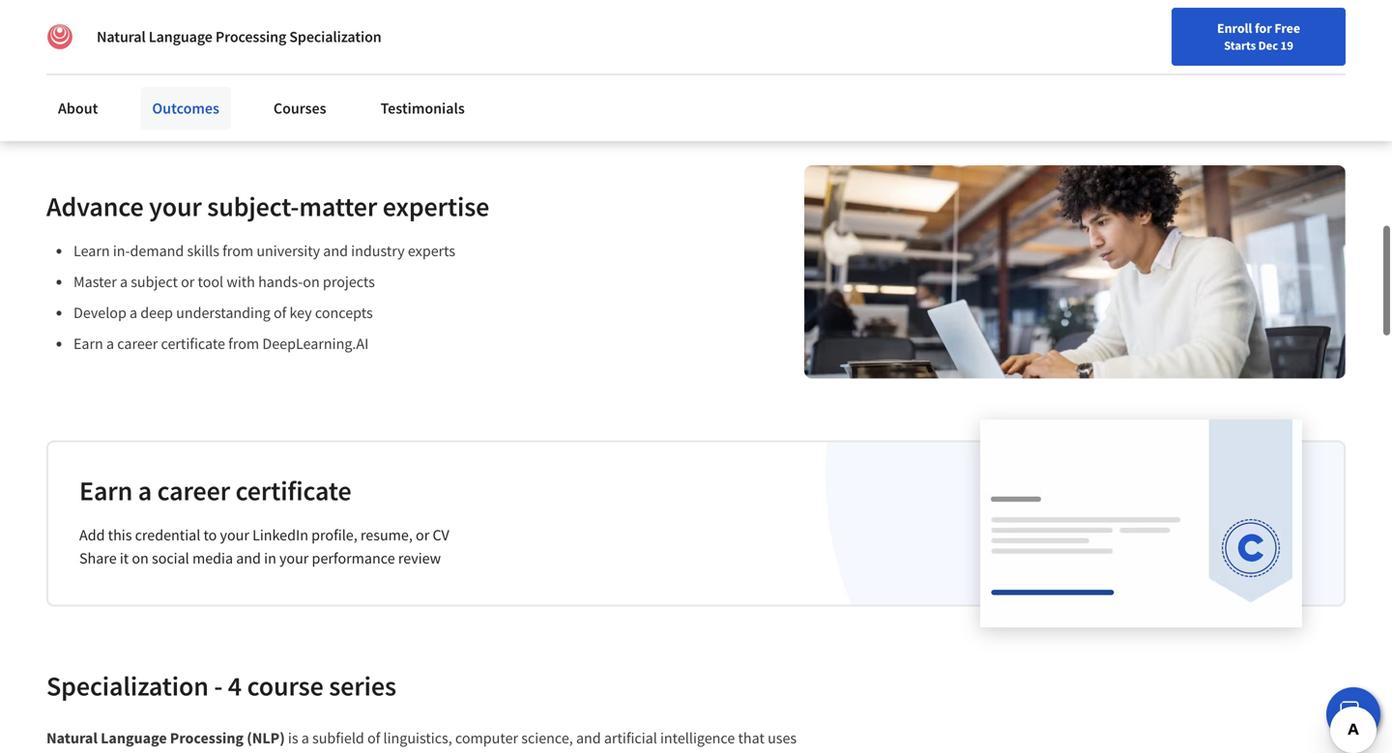 Task type: describe. For each thing, give the bounding box(es) containing it.
0 vertical spatial on
[[303, 272, 320, 291]]

natural for natural language processing (nlp)
[[46, 728, 98, 748]]

a for is a subfield of linguistics, computer science, and artificial intelligence that uses algorithms to interpret and manipulate human language.
[[301, 728, 309, 748]]

intelligence
[[660, 728, 735, 748]]

outcomes
[[152, 99, 219, 118]]

to inside "add this credential to your linkedin profile, resume, or cv share it on social media and in your performance review"
[[203, 525, 217, 545]]

this
[[108, 525, 132, 545]]

a for develop a deep understanding of key concepts
[[130, 303, 137, 322]]

chat with us image
[[1338, 699, 1369, 730]]

career for earn a career certificate
[[157, 474, 230, 507]]

with
[[227, 272, 255, 291]]

testimonials
[[380, 99, 465, 118]]

free
[[1275, 19, 1300, 37]]

industry
[[351, 241, 405, 260]]

on inside "add this credential to your linkedin profile, resume, or cv share it on social media and in your performance review"
[[132, 549, 149, 568]]

subfield
[[312, 728, 364, 748]]

from for deeplearning.ai
[[228, 334, 259, 353]]

earn a career certificate
[[79, 474, 351, 507]]

and right interpret
[[196, 752, 221, 753]]

(nlp)
[[247, 728, 285, 748]]

master
[[73, 272, 117, 291]]

career for earn a career certificate from deeplearning.ai
[[117, 334, 158, 353]]

in-
[[113, 241, 130, 260]]

0 vertical spatial or
[[181, 272, 195, 291]]

expertise
[[383, 189, 489, 223]]

coursera career certificate image
[[980, 419, 1302, 626]]

processing for (nlp)
[[170, 728, 244, 748]]

that
[[738, 728, 765, 748]]

share
[[79, 549, 117, 568]]

processing for specialization
[[215, 27, 286, 46]]

1 horizontal spatial your
[[220, 525, 249, 545]]

a for earn a career certificate
[[138, 474, 152, 507]]

deep
[[140, 303, 173, 322]]

in
[[264, 549, 276, 568]]

certificate for earn a career certificate
[[235, 474, 351, 507]]

tool
[[198, 272, 223, 291]]

and right science,
[[576, 728, 601, 748]]

concepts
[[315, 303, 373, 322]]

coursera enterprise logos image
[[915, 0, 1301, 57]]

natural language processing specialization
[[97, 27, 382, 46]]

subject-
[[207, 189, 299, 223]]

0 vertical spatial your
[[149, 189, 202, 223]]

human
[[301, 752, 347, 753]]

advance
[[46, 189, 144, 223]]

linguistics,
[[383, 728, 452, 748]]

series
[[329, 669, 396, 703]]

dec
[[1258, 38, 1278, 53]]

university
[[256, 241, 320, 260]]

review
[[398, 549, 441, 568]]

linkedin
[[252, 525, 308, 545]]

artificial
[[604, 728, 657, 748]]

starts
[[1224, 38, 1256, 53]]

about
[[58, 99, 98, 118]]

language.
[[350, 752, 413, 753]]

from for university
[[222, 241, 253, 260]]

enroll for free starts dec 19
[[1217, 19, 1300, 53]]

media
[[192, 549, 233, 568]]



Task type: locate. For each thing, give the bounding box(es) containing it.
develop
[[73, 303, 126, 322]]

1 vertical spatial natural
[[46, 728, 98, 748]]

certificate
[[161, 334, 225, 353], [235, 474, 351, 507]]

it
[[120, 549, 129, 568]]

earn up add
[[79, 474, 133, 507]]

a inside is a subfield of linguistics, computer science, and artificial intelligence that uses algorithms to interpret and manipulate human language.
[[301, 728, 309, 748]]

-
[[214, 669, 223, 703]]

1 vertical spatial on
[[132, 549, 149, 568]]

language up interpret
[[101, 728, 167, 748]]

or left cv
[[416, 525, 429, 545]]

from up with
[[222, 241, 253, 260]]

1 vertical spatial of
[[367, 728, 380, 748]]

a for earn a career certificate from deeplearning.ai
[[106, 334, 114, 353]]

0 vertical spatial of
[[274, 303, 286, 322]]

your up media
[[220, 525, 249, 545]]

for
[[1255, 19, 1272, 37]]

and inside "add this credential to your linkedin profile, resume, or cv share it on social media and in your performance review"
[[236, 549, 261, 568]]

4
[[228, 669, 242, 703]]

1 vertical spatial certificate
[[235, 474, 351, 507]]

certificate down develop a deep understanding of key concepts
[[161, 334, 225, 353]]

natural for natural language processing specialization
[[97, 27, 146, 46]]

develop a deep understanding of key concepts
[[73, 303, 373, 322]]

specialization - 4 course series
[[46, 669, 396, 703]]

understanding
[[176, 303, 270, 322]]

language
[[149, 27, 213, 46], [101, 728, 167, 748]]

0 horizontal spatial your
[[149, 189, 202, 223]]

1 horizontal spatial specialization
[[289, 27, 382, 46]]

1 vertical spatial earn
[[79, 474, 133, 507]]

to inside is a subfield of linguistics, computer science, and artificial intelligence that uses algorithms to interpret and manipulate human language.
[[119, 752, 133, 753]]

1 horizontal spatial or
[[416, 525, 429, 545]]

a
[[120, 272, 128, 291], [130, 303, 137, 322], [106, 334, 114, 353], [138, 474, 152, 507], [301, 728, 309, 748]]

interpret
[[136, 752, 193, 753]]

a left deep
[[130, 303, 137, 322]]

to left interpret
[[119, 752, 133, 753]]

career
[[117, 334, 158, 353], [157, 474, 230, 507]]

language up outcomes link
[[149, 27, 213, 46]]

earn down develop
[[73, 334, 103, 353]]

2 vertical spatial your
[[279, 549, 309, 568]]

demand
[[130, 241, 184, 260]]

0 horizontal spatial or
[[181, 272, 195, 291]]

or left tool at left
[[181, 272, 195, 291]]

certificate up linkedin
[[235, 474, 351, 507]]

to
[[203, 525, 217, 545], [119, 752, 133, 753]]

0 vertical spatial language
[[149, 27, 213, 46]]

or
[[181, 272, 195, 291], [416, 525, 429, 545]]

from down understanding
[[228, 334, 259, 353]]

0 vertical spatial to
[[203, 525, 217, 545]]

0 vertical spatial earn
[[73, 334, 103, 353]]

master a subject or tool with hands-on projects
[[73, 272, 375, 291]]

and up projects
[[323, 241, 348, 260]]

a right is
[[301, 728, 309, 748]]

natural right deeplearning.ai image
[[97, 27, 146, 46]]

1 vertical spatial career
[[157, 474, 230, 507]]

1 vertical spatial or
[[416, 525, 429, 545]]

profile,
[[311, 525, 357, 545]]

of up language.
[[367, 728, 380, 748]]

or inside "add this credential to your linkedin profile, resume, or cv share it on social media and in your performance review"
[[416, 525, 429, 545]]

course
[[247, 669, 324, 703]]

about link
[[46, 87, 110, 130]]

natural
[[97, 27, 146, 46], [46, 728, 98, 748]]

1 vertical spatial your
[[220, 525, 249, 545]]

1 horizontal spatial to
[[203, 525, 217, 545]]

earn for earn a career certificate from deeplearning.ai
[[73, 334, 103, 353]]

your right in
[[279, 549, 309, 568]]

hands-
[[258, 272, 303, 291]]

0 horizontal spatial of
[[274, 303, 286, 322]]

0 horizontal spatial specialization
[[46, 669, 209, 703]]

0 vertical spatial processing
[[215, 27, 286, 46]]

performance
[[312, 549, 395, 568]]

specialization up the natural language processing (nlp)
[[46, 669, 209, 703]]

of left key
[[274, 303, 286, 322]]

1 vertical spatial specialization
[[46, 669, 209, 703]]

0 vertical spatial specialization
[[289, 27, 382, 46]]

2 horizontal spatial your
[[279, 549, 309, 568]]

add
[[79, 525, 105, 545]]

0 horizontal spatial on
[[132, 549, 149, 568]]

subject
[[131, 272, 178, 291]]

projects
[[323, 272, 375, 291]]

on right "it"
[[132, 549, 149, 568]]

uses
[[768, 728, 797, 748]]

earn
[[73, 334, 103, 353], [79, 474, 133, 507]]

1 vertical spatial processing
[[170, 728, 244, 748]]

1 horizontal spatial on
[[303, 272, 320, 291]]

is a subfield of linguistics, computer science, and artificial intelligence that uses algorithms to interpret and manipulate human language.
[[46, 728, 800, 753]]

processing up courses link
[[215, 27, 286, 46]]

deeplearning.ai
[[262, 334, 369, 353]]

learn in-demand skills from university and industry experts
[[73, 241, 455, 260]]

19
[[1281, 38, 1293, 53]]

testimonials link
[[369, 87, 476, 130]]

to up media
[[203, 525, 217, 545]]

cv
[[433, 525, 449, 545]]

1 vertical spatial language
[[101, 728, 167, 748]]

of
[[274, 303, 286, 322], [367, 728, 380, 748]]

your
[[149, 189, 202, 223], [220, 525, 249, 545], [279, 549, 309, 568]]

your up demand
[[149, 189, 202, 223]]

experts
[[408, 241, 455, 260]]

science,
[[521, 728, 573, 748]]

0 vertical spatial career
[[117, 334, 158, 353]]

1 horizontal spatial certificate
[[235, 474, 351, 507]]

outcomes link
[[141, 87, 231, 130]]

0 horizontal spatial to
[[119, 752, 133, 753]]

0 horizontal spatial certificate
[[161, 334, 225, 353]]

is
[[288, 728, 298, 748]]

key
[[290, 303, 312, 322]]

a up credential
[[138, 474, 152, 507]]

advance your subject-matter expertise
[[46, 189, 489, 223]]

of inside is a subfield of linguistics, computer science, and artificial intelligence that uses algorithms to interpret and manipulate human language.
[[367, 728, 380, 748]]

computer
[[455, 728, 518, 748]]

language for natural language processing specialization
[[149, 27, 213, 46]]

skills
[[187, 241, 219, 260]]

on up key
[[303, 272, 320, 291]]

1 vertical spatial to
[[119, 752, 133, 753]]

resume,
[[361, 525, 413, 545]]

certificate for earn a career certificate from deeplearning.ai
[[161, 334, 225, 353]]

enroll
[[1217, 19, 1252, 37]]

learn
[[73, 241, 110, 260]]

courses
[[273, 99, 326, 118]]

social
[[152, 549, 189, 568]]

a for master a subject or tool with hands-on projects
[[120, 272, 128, 291]]

on
[[303, 272, 320, 291], [132, 549, 149, 568]]

specialization up courses
[[289, 27, 382, 46]]

from
[[222, 241, 253, 260], [228, 334, 259, 353]]

courses link
[[262, 87, 338, 130]]

algorithms
[[46, 752, 116, 753]]

and left in
[[236, 549, 261, 568]]

processing up interpret
[[170, 728, 244, 748]]

language for natural language processing (nlp)
[[101, 728, 167, 748]]

deeplearning.ai image
[[46, 23, 73, 50]]

earn for earn a career certificate
[[79, 474, 133, 507]]

a right master
[[120, 272, 128, 291]]

processing
[[215, 27, 286, 46], [170, 728, 244, 748]]

and
[[323, 241, 348, 260], [236, 549, 261, 568], [576, 728, 601, 748], [196, 752, 221, 753]]

0 vertical spatial from
[[222, 241, 253, 260]]

None search field
[[276, 12, 595, 51]]

career down deep
[[117, 334, 158, 353]]

natural up algorithms at the left bottom of page
[[46, 728, 98, 748]]

specialization
[[289, 27, 382, 46], [46, 669, 209, 703]]

manipulate
[[224, 752, 298, 753]]

menu item
[[1042, 19, 1166, 82]]

natural language processing (nlp)
[[46, 728, 285, 748]]

a down develop
[[106, 334, 114, 353]]

career up credential
[[157, 474, 230, 507]]

add this credential to your linkedin profile, resume, or cv share it on social media and in your performance review
[[79, 525, 449, 568]]

1 vertical spatial from
[[228, 334, 259, 353]]

credential
[[135, 525, 200, 545]]

0 vertical spatial certificate
[[161, 334, 225, 353]]

0 vertical spatial natural
[[97, 27, 146, 46]]

matter
[[299, 189, 377, 223]]

1 horizontal spatial of
[[367, 728, 380, 748]]

earn a career certificate from deeplearning.ai
[[73, 334, 369, 353]]

coursera image
[[23, 16, 146, 47]]



Task type: vqa. For each thing, say whether or not it's contained in the screenshot.
'Individuals'
no



